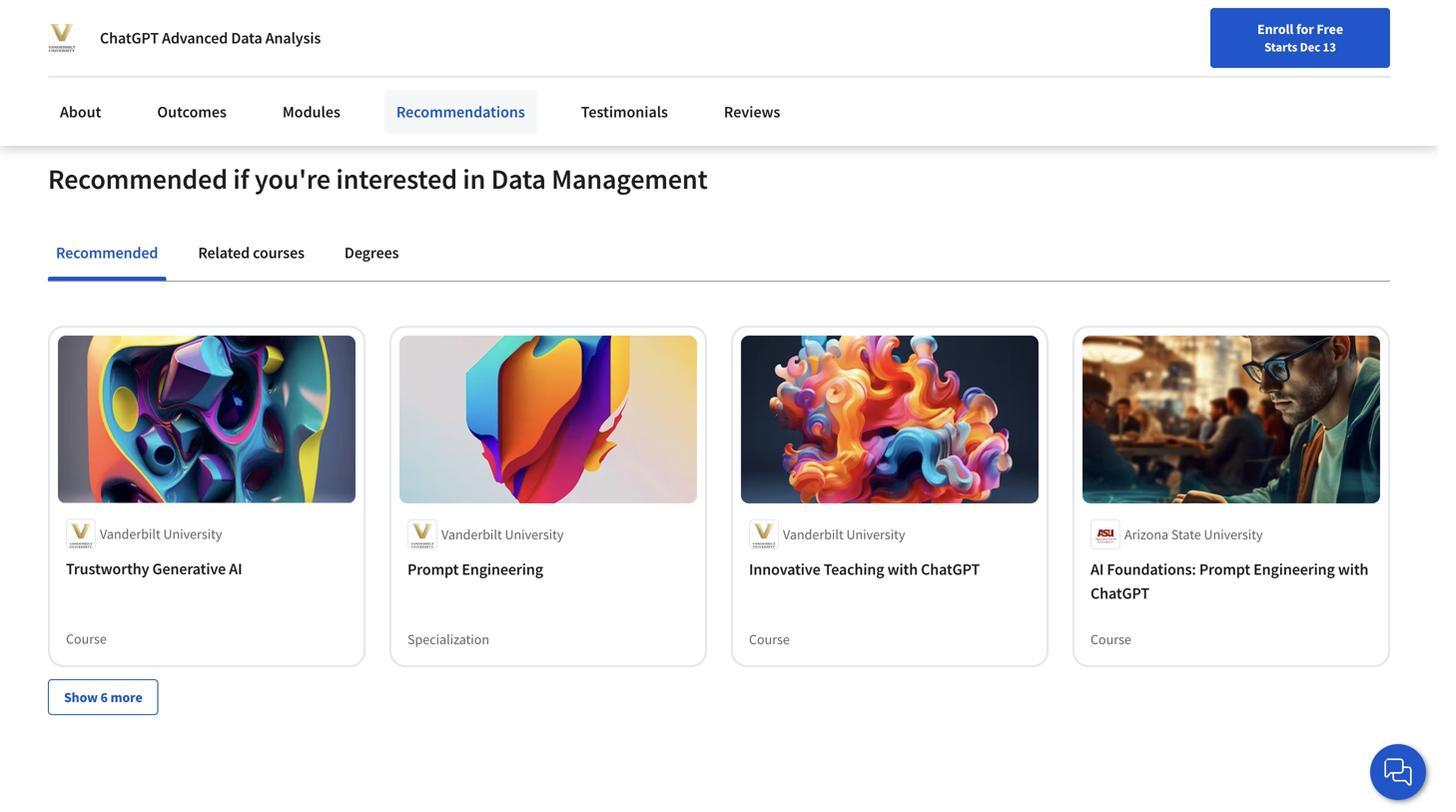 Task type: vqa. For each thing, say whether or not it's contained in the screenshot.
the leftmost Course
yes



Task type: locate. For each thing, give the bounding box(es) containing it.
prompt up specialization at the bottom left of the page
[[408, 559, 459, 579]]

1 university from the left
[[163, 525, 222, 543]]

data left analysis
[[231, 28, 262, 48]]

ai right generative
[[229, 559, 242, 579]]

chatgpt inside ai foundations: prompt engineering with chatgpt
[[1091, 583, 1150, 603]]

2 horizontal spatial chatgpt
[[1091, 583, 1150, 603]]

vanderbilt university for teaching
[[783, 525, 905, 543]]

vanderbilt up innovative
[[783, 525, 844, 543]]

innovative teaching with chatgpt
[[749, 559, 980, 579]]

recommended for recommended
[[56, 243, 158, 263]]

vanderbilt university up prompt engineering
[[441, 525, 564, 543]]

3 course from the left
[[1091, 630, 1132, 648]]

0 horizontal spatial prompt
[[408, 559, 459, 579]]

collection element
[[36, 282, 1402, 747]]

data
[[231, 28, 262, 48], [491, 162, 546, 196]]

engineering
[[462, 559, 543, 579], [1254, 559, 1335, 579]]

prompt
[[408, 559, 459, 579], [1199, 559, 1251, 579]]

university up generative
[[163, 525, 222, 543]]

reviews link
[[712, 90, 793, 134]]

dec
[[1300, 39, 1321, 55]]

analysis
[[265, 28, 321, 48]]

vanderbilt university up teaching
[[783, 525, 905, 543]]

data right "in"
[[491, 162, 546, 196]]

chatgpt
[[100, 28, 159, 48], [921, 559, 980, 579], [1091, 583, 1150, 603]]

course
[[66, 630, 107, 648], [749, 630, 790, 648], [1091, 630, 1132, 648]]

more
[[110, 688, 142, 706]]

0 vertical spatial recommended
[[48, 162, 228, 196]]

1 horizontal spatial course
[[749, 630, 790, 648]]

1 course from the left
[[66, 630, 107, 648]]

management
[[552, 162, 708, 196]]

recommendations
[[396, 102, 525, 122]]

1 horizontal spatial vanderbilt university
[[441, 525, 564, 543]]

modules
[[283, 102, 340, 122]]

0 horizontal spatial with
[[888, 559, 918, 579]]

ai left foundations:
[[1091, 559, 1104, 579]]

2 engineering from the left
[[1254, 559, 1335, 579]]

in
[[463, 162, 486, 196]]

teaching
[[824, 559, 884, 579]]

advanced
[[162, 28, 228, 48]]

3 vanderbilt university from the left
[[783, 525, 905, 543]]

innovative teaching with chatgpt link
[[749, 557, 1031, 581]]

arizona state university
[[1125, 525, 1263, 543]]

related courses button
[[190, 229, 313, 277]]

ai
[[229, 559, 242, 579], [1091, 559, 1104, 579]]

0 horizontal spatial vanderbilt
[[100, 525, 160, 543]]

2 vanderbilt from the left
[[441, 525, 502, 543]]

0 horizontal spatial ai
[[229, 559, 242, 579]]

3 vanderbilt from the left
[[783, 525, 844, 543]]

4 university from the left
[[1204, 525, 1263, 543]]

degrees
[[345, 243, 399, 263]]

2 ai from the left
[[1091, 559, 1104, 579]]

outcomes link
[[145, 90, 239, 134]]

with
[[888, 559, 918, 579], [1338, 559, 1369, 579]]

2 course from the left
[[749, 630, 790, 648]]

chatgpt right teaching
[[921, 559, 980, 579]]

3 university from the left
[[847, 525, 905, 543]]

1 ai from the left
[[229, 559, 242, 579]]

vanderbilt university
[[100, 525, 222, 543], [441, 525, 564, 543], [783, 525, 905, 543]]

prompt engineering link
[[408, 557, 689, 581]]

university up innovative teaching with chatgpt
[[847, 525, 905, 543]]

1 horizontal spatial with
[[1338, 559, 1369, 579]]

recommendations link
[[384, 90, 537, 134]]

outcomes
[[157, 102, 227, 122]]

recommended inside 'button'
[[56, 243, 158, 263]]

free
[[1317, 20, 1343, 38]]

university up ai foundations: prompt engineering with chatgpt link at the right
[[1204, 525, 1263, 543]]

prompt engineering
[[408, 559, 543, 579]]

0 horizontal spatial vanderbilt university
[[100, 525, 222, 543]]

state
[[1171, 525, 1201, 543]]

1 prompt from the left
[[408, 559, 459, 579]]

prompt down arizona state university
[[1199, 559, 1251, 579]]

0 vertical spatial data
[[231, 28, 262, 48]]

vanderbilt up prompt engineering
[[441, 525, 502, 543]]

vanderbilt
[[100, 525, 160, 543], [441, 525, 502, 543], [783, 525, 844, 543]]

1 horizontal spatial data
[[491, 162, 546, 196]]

university for teaching
[[847, 525, 905, 543]]

vanderbilt for prompt
[[441, 525, 502, 543]]

2 with from the left
[[1338, 559, 1369, 579]]

1 horizontal spatial prompt
[[1199, 559, 1251, 579]]

you're
[[255, 162, 331, 196]]

with inside ai foundations: prompt engineering with chatgpt
[[1338, 559, 1369, 579]]

show notifications image
[[1206, 25, 1230, 49]]

menu item
[[1057, 20, 1185, 85]]

2 prompt from the left
[[1199, 559, 1251, 579]]

vanderbilt up trustworthy
[[100, 525, 160, 543]]

trustworthy
[[66, 559, 149, 579]]

2 horizontal spatial vanderbilt university
[[783, 525, 905, 543]]

2 horizontal spatial vanderbilt
[[783, 525, 844, 543]]

1 horizontal spatial chatgpt
[[921, 559, 980, 579]]

course for innovative teaching with chatgpt
[[749, 630, 790, 648]]

chatgpt down foundations:
[[1091, 583, 1150, 603]]

vanderbilt for trustworthy
[[100, 525, 160, 543]]

1 vertical spatial recommended
[[56, 243, 158, 263]]

0 horizontal spatial course
[[66, 630, 107, 648]]

university up prompt engineering link
[[505, 525, 564, 543]]

1 horizontal spatial ai
[[1091, 559, 1104, 579]]

about link
[[48, 90, 113, 134]]

2 university from the left
[[505, 525, 564, 543]]

course for trustworthy generative ai
[[66, 630, 107, 648]]

2 vertical spatial chatgpt
[[1091, 583, 1150, 603]]

None search field
[[285, 12, 614, 52]]

course up show
[[66, 630, 107, 648]]

1 horizontal spatial vanderbilt
[[441, 525, 502, 543]]

university
[[163, 525, 222, 543], [505, 525, 564, 543], [847, 525, 905, 543], [1204, 525, 1263, 543]]

chatgpt left advanced
[[100, 28, 159, 48]]

0 vertical spatial chatgpt
[[100, 28, 159, 48]]

course down innovative
[[749, 630, 790, 648]]

recommended button
[[48, 229, 166, 277]]

recommended
[[48, 162, 228, 196], [56, 243, 158, 263]]

enroll for free starts dec 13
[[1258, 20, 1343, 55]]

1 horizontal spatial engineering
[[1254, 559, 1335, 579]]

0 horizontal spatial engineering
[[462, 559, 543, 579]]

2 horizontal spatial course
[[1091, 630, 1132, 648]]

related
[[198, 243, 250, 263]]

vanderbilt university up trustworthy generative ai
[[100, 525, 222, 543]]

course down foundations:
[[1091, 630, 1132, 648]]

2 vanderbilt university from the left
[[441, 525, 564, 543]]

1 vanderbilt from the left
[[100, 525, 160, 543]]

trustworthy generative ai
[[66, 559, 242, 579]]

1 vanderbilt university from the left
[[100, 525, 222, 543]]

recommended if you're interested in data management
[[48, 162, 708, 196]]

about
[[60, 102, 101, 122]]



Task type: describe. For each thing, give the bounding box(es) containing it.
vanderbilt university for generative
[[100, 525, 222, 543]]

1 vertical spatial chatgpt
[[921, 559, 980, 579]]

6
[[100, 688, 108, 706]]

for
[[1297, 20, 1314, 38]]

show
[[64, 688, 98, 706]]

specialization
[[408, 630, 489, 648]]

prompt inside ai foundations: prompt engineering with chatgpt
[[1199, 559, 1251, 579]]

recommendation tabs tab list
[[48, 229, 1390, 281]]

university for engineering
[[505, 525, 564, 543]]

1 vertical spatial data
[[491, 162, 546, 196]]

generative
[[152, 559, 226, 579]]

related courses
[[198, 243, 305, 263]]

1 with from the left
[[888, 559, 918, 579]]

13
[[1323, 39, 1336, 55]]

vanderbilt university for engineering
[[441, 525, 564, 543]]

testimonials
[[581, 102, 668, 122]]

interested
[[336, 162, 457, 196]]

arizona
[[1125, 525, 1169, 543]]

0 horizontal spatial data
[[231, 28, 262, 48]]

innovative
[[749, 559, 821, 579]]

show 6 more button
[[48, 679, 158, 715]]

degrees button
[[337, 229, 407, 277]]

vanderbilt university image
[[48, 24, 76, 52]]

engineering inside ai foundations: prompt engineering with chatgpt
[[1254, 559, 1335, 579]]

chatgpt advanced data analysis
[[100, 28, 321, 48]]

enroll
[[1258, 20, 1294, 38]]

reviews
[[724, 102, 781, 122]]

ai foundations: prompt engineering with chatgpt link
[[1091, 557, 1372, 605]]

starts
[[1265, 39, 1298, 55]]

if
[[233, 162, 249, 196]]

coursera image
[[24, 16, 151, 48]]

show 6 more
[[64, 688, 142, 706]]

0 horizontal spatial chatgpt
[[100, 28, 159, 48]]

recommended for recommended if you're interested in data management
[[48, 162, 228, 196]]

course for ai foundations: prompt engineering with chatgpt
[[1091, 630, 1132, 648]]

1 engineering from the left
[[462, 559, 543, 579]]

courses
[[253, 243, 305, 263]]

chat with us image
[[1382, 756, 1414, 788]]

ai foundations: prompt engineering with chatgpt
[[1091, 559, 1369, 603]]

ai inside ai foundations: prompt engineering with chatgpt
[[1091, 559, 1104, 579]]

vanderbilt for innovative
[[783, 525, 844, 543]]

testimonials link
[[569, 90, 680, 134]]

modules link
[[271, 90, 352, 134]]

trustworthy generative ai link
[[66, 557, 348, 581]]

university for generative
[[163, 525, 222, 543]]

foundations:
[[1107, 559, 1196, 579]]



